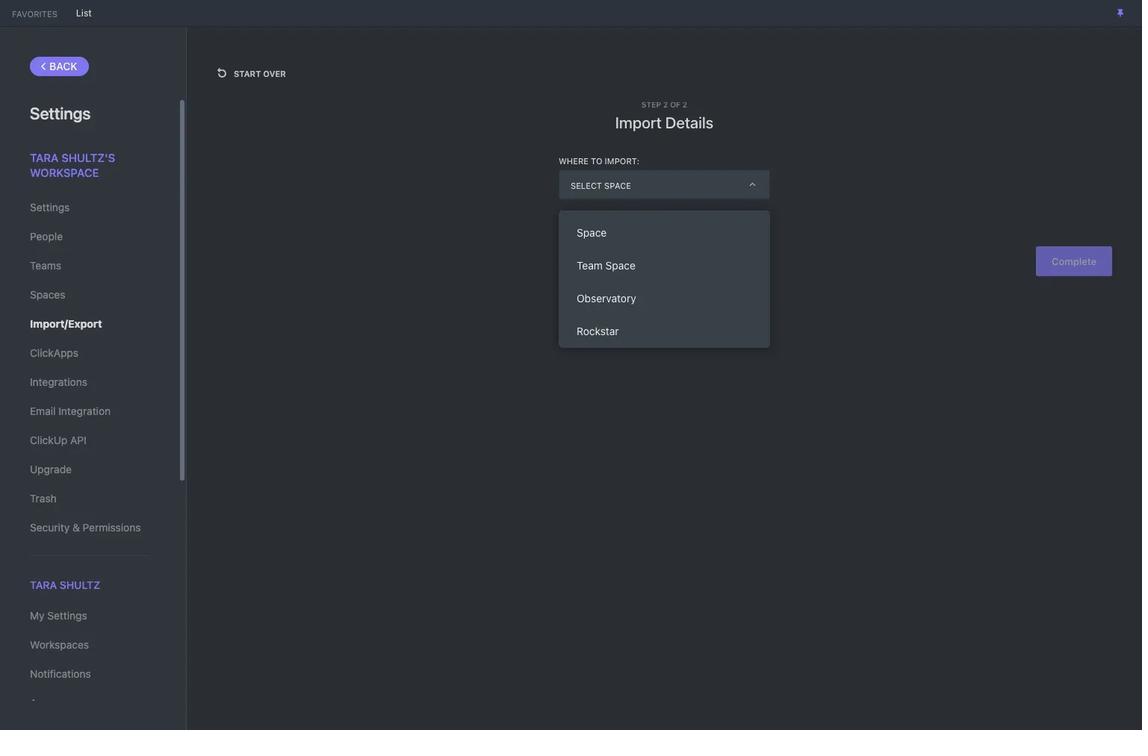 Task type: describe. For each thing, give the bounding box(es) containing it.
start
[[234, 68, 261, 78]]

settings element
[[0, 27, 187, 731]]

email integration link
[[30, 399, 149, 424]]

notifications
[[30, 668, 91, 681]]

favorites
[[12, 9, 57, 18]]

clickup
[[30, 434, 67, 447]]

integrations
[[30, 376, 87, 389]]

api
[[70, 434, 86, 447]]

space right team
[[606, 259, 636, 272]]

permissions
[[83, 522, 141, 534]]

security & permissions
[[30, 522, 141, 534]]

import/export
[[30, 318, 102, 330]]

will
[[668, 208, 680, 217]]

1 2 from the left
[[663, 100, 668, 109]]

import"
[[639, 208, 666, 217]]

email
[[30, 405, 56, 418]]

0 vertical spatial settings
[[30, 104, 91, 123]]

apps
[[30, 697, 55, 710]]

created
[[694, 208, 721, 217]]

a
[[559, 208, 564, 217]]

step
[[642, 100, 661, 109]]

integration
[[58, 405, 111, 418]]

clickup api link
[[30, 428, 149, 454]]

space inside dropdown button
[[605, 181, 631, 191]]

workspace
[[30, 166, 99, 179]]

space down named
[[577, 226, 607, 239]]

people
[[30, 230, 63, 243]]

that
[[732, 208, 746, 217]]

trash link
[[30, 486, 149, 512]]

my settings
[[30, 610, 87, 623]]

upgrade
[[30, 463, 72, 476]]

folder
[[566, 208, 589, 217]]

where
[[559, 156, 589, 166]]

list
[[76, 7, 92, 18]]

clickapps link
[[30, 341, 149, 366]]



Task type: locate. For each thing, give the bounding box(es) containing it.
integrations link
[[30, 370, 149, 395]]

shultz's
[[61, 151, 115, 164]]

2
[[663, 100, 668, 109], [683, 100, 688, 109]]

tara shultz
[[30, 579, 100, 592]]

rockstar
[[577, 325, 619, 338]]

teams
[[30, 259, 61, 272]]

tara for tara shultz's workspace
[[30, 151, 59, 164]]

details
[[666, 114, 714, 132]]

spaces link
[[30, 282, 149, 308]]

workspaces link
[[30, 633, 149, 659]]

"csv
[[618, 208, 637, 217]]

over
[[263, 68, 286, 78]]

settings link
[[30, 195, 149, 220]]

people link
[[30, 224, 149, 250]]

list link
[[69, 7, 99, 18]]

tara
[[30, 151, 59, 164], [30, 579, 57, 592]]

be
[[682, 208, 691, 217]]

step 2 of 2 import details
[[616, 100, 714, 132]]

settings
[[30, 104, 91, 123], [30, 201, 70, 214], [47, 610, 87, 623]]

start over
[[234, 68, 286, 78]]

team
[[577, 259, 603, 272]]

back link
[[30, 57, 89, 76]]

trash
[[30, 492, 57, 505]]

security & permissions link
[[30, 516, 149, 541]]

tara for tara shultz
[[30, 579, 57, 592]]

2 tara from the top
[[30, 579, 57, 592]]

clickup api
[[30, 434, 86, 447]]

tara inside tara shultz's workspace
[[30, 151, 59, 164]]

0 vertical spatial tara
[[30, 151, 59, 164]]

tara shultz's workspace
[[30, 151, 115, 179]]

settings up people
[[30, 201, 70, 214]]

1 horizontal spatial 2
[[683, 100, 688, 109]]

team space
[[577, 259, 636, 272]]

notifications link
[[30, 662, 149, 688]]

where to import:
[[559, 156, 640, 166]]

&
[[72, 522, 80, 534]]

spaces
[[30, 288, 65, 301]]

email integration
[[30, 405, 111, 418]]

back
[[49, 60, 77, 72]]

of
[[670, 100, 681, 109]]

1 vertical spatial settings
[[30, 201, 70, 214]]

security
[[30, 522, 70, 534]]

clickapps
[[30, 347, 78, 359]]

tara up my
[[30, 579, 57, 592]]

2 left of
[[663, 100, 668, 109]]

workspaces
[[30, 639, 89, 652]]

0 horizontal spatial 2
[[663, 100, 668, 109]]

to
[[591, 156, 603, 166]]

a folder named "csv import" will be created in that space
[[559, 208, 771, 217]]

observatory
[[577, 292, 637, 305]]

select space
[[571, 181, 631, 191]]

settings down the back link
[[30, 104, 91, 123]]

in
[[723, 208, 730, 217]]

teams link
[[30, 253, 149, 279]]

2 vertical spatial settings
[[47, 610, 87, 623]]

1 vertical spatial tara
[[30, 579, 57, 592]]

select
[[571, 181, 602, 191]]

named
[[591, 208, 615, 217]]

2 2 from the left
[[683, 100, 688, 109]]

select space button
[[559, 170, 771, 200]]

apps link
[[30, 691, 149, 717]]

shultz
[[60, 579, 100, 592]]

tara up workspace
[[30, 151, 59, 164]]

2 right of
[[683, 100, 688, 109]]

1 tara from the top
[[30, 151, 59, 164]]

space right that
[[748, 208, 771, 217]]

my
[[30, 610, 44, 623]]

space
[[605, 181, 631, 191], [748, 208, 771, 217], [577, 226, 607, 239], [606, 259, 636, 272]]

import:
[[605, 156, 640, 166]]

my settings link
[[30, 604, 149, 629]]

import
[[616, 114, 662, 132]]

space down the import:
[[605, 181, 631, 191]]

import/export link
[[30, 312, 149, 337]]

upgrade link
[[30, 457, 149, 483]]

settings right my
[[47, 610, 87, 623]]



Task type: vqa. For each thing, say whether or not it's contained in the screenshot.
left The Space, , element
no



